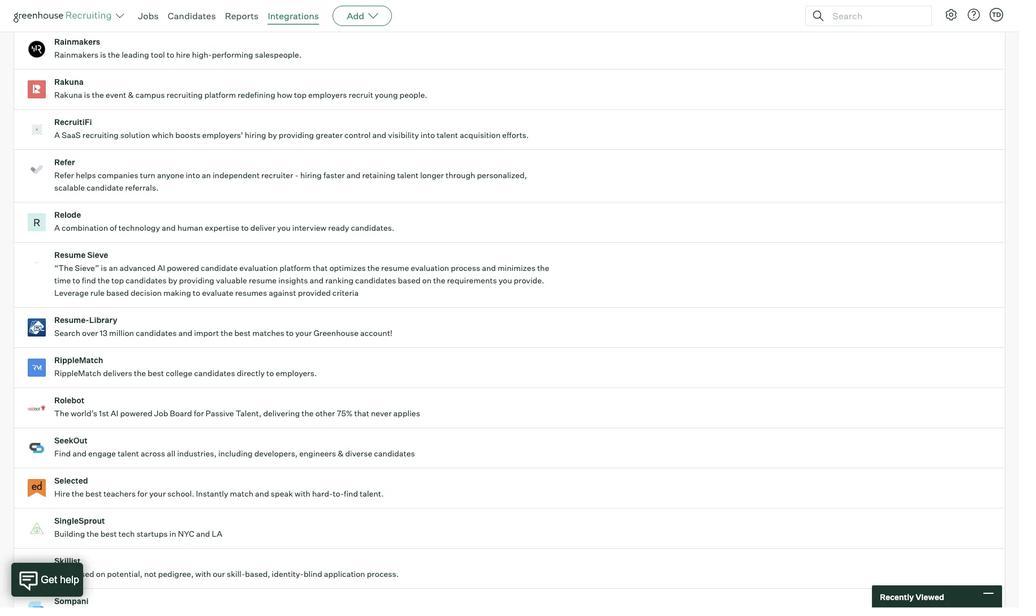Task type: locate. For each thing, give the bounding box(es) containing it.
2 vertical spatial talent
[[118, 449, 139, 459]]

based right rule
[[106, 288, 129, 298]]

hire down selected
[[54, 489, 70, 499]]

0 vertical spatial ripplematch
[[54, 356, 103, 365]]

is left leading
[[100, 50, 106, 60]]

1 vertical spatial refer
[[54, 170, 74, 180]]

talent inside seekout find and engage talent across all industries, including developers, engineers & diverse candidates
[[118, 449, 139, 459]]

0 horizontal spatial into
[[186, 170, 200, 180]]

1 vertical spatial top
[[112, 276, 124, 286]]

acquisition
[[460, 130, 501, 140]]

resume left evaluation
[[381, 263, 409, 273]]

talent inside refer refer helps companies turn anyone into an independent recruiter - hiring faster and retaining talent longer through personalized, scalable candidate referrals.
[[397, 170, 419, 180]]

your inside selected hire the best teachers for your school. instantly match and speak with hard-to-find talent.
[[149, 489, 166, 499]]

people
[[127, 10, 152, 20]]

and inside resume-library search over 13 million candidates and import the best matches to your greenhouse account!
[[178, 328, 192, 338]]

a
[[325, 10, 329, 20]]

to
[[167, 50, 174, 60], [241, 223, 249, 233], [73, 276, 80, 286], [193, 288, 200, 298], [286, 328, 294, 338], [267, 369, 274, 378]]

candidates right college
[[194, 369, 235, 378]]

1 horizontal spatial on
[[423, 276, 432, 286]]

powered
[[167, 263, 199, 273], [120, 409, 153, 419]]

job
[[154, 409, 168, 419]]

1 vertical spatial &
[[338, 449, 344, 459]]

providing left greater
[[279, 130, 314, 140]]

1 horizontal spatial for
[[194, 409, 204, 419]]

hire for hire the best teachers for your school. instantly match and speak with hard-to-find talent.
[[54, 489, 70, 499]]

board
[[170, 409, 192, 419]]

the inside "rolebot the world's 1st ai powered job board for passive talent, delivering the other 75% that never  applies"
[[302, 409, 314, 419]]

1 horizontal spatial by
[[268, 130, 277, 140]]

the left leading
[[108, 50, 120, 60]]

0 horizontal spatial based
[[72, 569, 94, 579]]

the right import
[[221, 328, 233, 338]]

with left our
[[195, 569, 211, 579]]

integrations link
[[268, 10, 319, 22]]

1 vertical spatial talent
[[397, 170, 419, 180]]

1 vertical spatial hiring
[[300, 170, 322, 180]]

2 vertical spatial based
[[72, 569, 94, 579]]

& left diverse
[[338, 449, 344, 459]]

0 vertical spatial with
[[154, 10, 170, 20]]

1 vertical spatial is
[[84, 90, 90, 100]]

2 rakuna from the top
[[54, 90, 82, 100]]

the down singlesprout
[[87, 529, 99, 539]]

teachers
[[104, 489, 136, 499]]

0 horizontal spatial your
[[149, 489, 166, 499]]

a inside "relode a combination of technology and human expertise to deliver you interview ready candidates."
[[54, 223, 60, 233]]

building
[[54, 529, 85, 539]]

a left saas
[[54, 130, 60, 140]]

0 vertical spatial a
[[54, 130, 60, 140]]

candidates link
[[168, 10, 216, 22]]

1 horizontal spatial hiring
[[300, 170, 322, 180]]

games.
[[415, 10, 442, 20]]

you down minimizes at the top of page
[[499, 276, 512, 286]]

1 horizontal spatial companies
[[260, 10, 301, 20]]

a inside recruitifi a saas recruiting solution which boosts employers' hiring by providing greater control and visibility into talent acquisition efforts.
[[54, 130, 60, 140]]

1 vertical spatial powered
[[120, 409, 153, 419]]

1 horizontal spatial is
[[100, 50, 106, 60]]

and inside seekout find and engage talent across all industries, including developers, engineers & diverse candidates
[[73, 449, 87, 459]]

startups
[[137, 529, 168, 539]]

powered inside "rolebot the world's 1st ai powered job board for passive talent, delivering the other 75% that never  applies"
[[120, 409, 153, 419]]

find left talent.
[[344, 489, 358, 499]]

1 vertical spatial of
[[110, 223, 117, 233]]

on left potential,
[[96, 569, 105, 579]]

0 vertical spatial hiring
[[245, 130, 266, 140]]

& right the event
[[128, 90, 134, 100]]

relode a combination of technology and human expertise to deliver you interview ready candidates.
[[54, 210, 396, 233]]

and right faster
[[347, 170, 361, 180]]

1 vertical spatial recruiting
[[83, 130, 119, 140]]

employers'
[[202, 130, 243, 140]]

1st
[[99, 409, 109, 419]]

an inside resume sieve "the sieve" is an advanced ai powered candidate evaluation platform that optimizes the resume evaluation process and minimizes the time to find the top candidates by providing valuable resume insights and ranking candidates based on the requirements you provide. leverage rule based decision making to evaluate resumes against provided criteria
[[109, 263, 118, 273]]

for
[[194, 409, 204, 419], [138, 489, 148, 499]]

companies left using
[[260, 10, 301, 20]]

1 horizontal spatial recruiting
[[167, 90, 203, 100]]

1 a from the top
[[54, 130, 60, 140]]

search
[[54, 328, 80, 338]]

1 vertical spatial on
[[96, 569, 105, 579]]

all
[[167, 449, 176, 459]]

is for rainmakers
[[100, 50, 106, 60]]

with
[[154, 10, 170, 20], [295, 489, 311, 499], [195, 569, 211, 579]]

find down sieve" is
[[82, 276, 96, 286]]

to right matches
[[286, 328, 294, 338]]

the down evaluation
[[434, 276, 446, 286]]

candidates
[[126, 276, 167, 286], [355, 276, 396, 286], [136, 328, 177, 338], [194, 369, 235, 378], [374, 449, 415, 459]]

based down the skillist
[[72, 569, 94, 579]]

0 vertical spatial talent
[[437, 130, 458, 140]]

visibility
[[388, 130, 419, 140]]

the up provide.
[[538, 263, 550, 273]]

1 horizontal spatial find
[[344, 489, 358, 499]]

developers,
[[254, 449, 298, 459]]

0 vertical spatial refer
[[54, 157, 75, 167]]

1 vertical spatial into
[[186, 170, 200, 180]]

recruiting right campus
[[167, 90, 203, 100]]

with inside skillist hire based on potential, not pedigree, with our skill-based, identity-blind application process.
[[195, 569, 211, 579]]

1 horizontal spatial talent
[[397, 170, 419, 180]]

your left school.
[[149, 489, 166, 499]]

best left tech
[[101, 529, 117, 539]]

0 horizontal spatial providing
[[179, 276, 214, 286]]

hiring right employers'
[[245, 130, 266, 140]]

and inside recruitifi a saas recruiting solution which boosts employers' hiring by providing greater control and visibility into talent acquisition efforts.
[[373, 130, 387, 140]]

candidates inside resume-library search over 13 million candidates and import the best matches to your greenhouse account!
[[136, 328, 177, 338]]

and left speak
[[255, 489, 269, 499]]

candidate evaluation platform
[[201, 263, 311, 273]]

0 vertical spatial you
[[277, 223, 291, 233]]

top inside the rakuna rakuna is the event & campus recruiting platform redefining how top employers recruit young people.
[[294, 90, 307, 100]]

salespeople.
[[255, 50, 302, 60]]

1 vertical spatial ai
[[111, 409, 118, 419]]

by up making
[[168, 276, 177, 286]]

by inside resume sieve "the sieve" is an advanced ai powered candidate evaluation platform that optimizes the resume evaluation process and minimizes the time to find the top candidates by providing valuable resume insights and ranking candidates based on the requirements you provide. leverage rule based decision making to evaluate resumes against provided criteria
[[168, 276, 177, 286]]

candidates inside "ripplematch ripplematch delivers the best college candidates directly to employers."
[[194, 369, 235, 378]]

best down selected
[[86, 489, 102, 499]]

0 horizontal spatial powered
[[120, 409, 153, 419]]

on inside skillist hire based on potential, not pedigree, with our skill-based, identity-blind application process.
[[96, 569, 105, 579]]

1 horizontal spatial &
[[338, 449, 344, 459]]

that inside "rolebot the world's 1st ai powered job board for passive talent, delivering the other 75% that never  applies"
[[355, 409, 370, 419]]

powered left job
[[120, 409, 153, 419]]

0 horizontal spatial an
[[109, 263, 118, 273]]

1 vertical spatial by
[[168, 276, 177, 286]]

2 vertical spatial with
[[195, 569, 211, 579]]

on down evaluation
[[423, 276, 432, 286]]

to right tool
[[167, 50, 174, 60]]

best left college
[[148, 369, 164, 378]]

jobs link
[[138, 10, 159, 22]]

top down advanced
[[112, 276, 124, 286]]

a down relode
[[54, 223, 60, 233]]

best left matches
[[235, 328, 251, 338]]

0 horizontal spatial find
[[82, 276, 96, 286]]

0 horizontal spatial that
[[313, 263, 328, 273]]

1 vertical spatial you
[[499, 276, 512, 286]]

"the
[[54, 263, 73, 273]]

and left la
[[196, 529, 210, 539]]

powered up making
[[167, 263, 199, 273]]

hiring inside refer refer helps companies turn anyone into an independent recruiter - hiring faster and retaining talent longer through personalized, scalable candidate referrals.
[[300, 170, 322, 180]]

based,
[[245, 569, 270, 579]]

advanced
[[120, 263, 156, 273]]

into
[[421, 130, 435, 140], [186, 170, 200, 180]]

you right the deliver
[[277, 223, 291, 233]]

control
[[345, 130, 371, 140]]

and inside singlesprout building the best tech startups in nyc and la
[[196, 529, 210, 539]]

2 rainmakers from the top
[[54, 50, 98, 60]]

a for a saas recruiting solution which boosts employers' hiring by providing greater control and visibility into talent acquisition efforts.
[[54, 130, 60, 140]]

independent
[[213, 170, 260, 180]]

and left human
[[162, 223, 176, 233]]

ripplematch ripplematch delivers the best college candidates directly to employers.
[[54, 356, 317, 378]]

0 horizontal spatial top
[[112, 276, 124, 286]]

referrals.
[[125, 183, 159, 193]]

0 vertical spatial find
[[82, 276, 96, 286]]

your
[[296, 328, 312, 338], [149, 489, 166, 499]]

0 horizontal spatial on
[[96, 569, 105, 579]]

the inside resume-library search over 13 million candidates and import the best matches to your greenhouse account!
[[221, 328, 233, 338]]

with left 'hard-'
[[295, 489, 311, 499]]

series
[[331, 10, 353, 20]]

1 vertical spatial ripplematch
[[54, 369, 101, 378]]

td
[[993, 11, 1002, 18]]

1 vertical spatial an
[[109, 263, 118, 273]]

best
[[235, 328, 251, 338], [148, 369, 164, 378], [86, 489, 102, 499], [101, 529, 117, 539]]

1 vertical spatial your
[[149, 489, 166, 499]]

the left other
[[302, 409, 314, 419]]

companies up candidate
[[98, 170, 138, 180]]

and left import
[[178, 328, 192, 338]]

0 horizontal spatial recruiting
[[83, 130, 119, 140]]

into right anyone
[[186, 170, 200, 180]]

top inside resume sieve "the sieve" is an advanced ai powered candidate evaluation platform that optimizes the resume evaluation process and minimizes the time to find the top candidates by providing valuable resume insights and ranking candidates based on the requirements you provide. leverage rule based decision making to evaluate resumes against provided criteria
[[112, 276, 124, 286]]

1 vertical spatial with
[[295, 489, 311, 499]]

1 refer from the top
[[54, 157, 75, 167]]

to left the deliver
[[241, 223, 249, 233]]

0 horizontal spatial hiring
[[245, 130, 266, 140]]

recruiting inside recruitifi a saas recruiting solution which boosts employers' hiring by providing greater control and visibility into talent acquisition efforts.
[[83, 130, 119, 140]]

find
[[54, 449, 71, 459]]

2 a from the top
[[54, 223, 60, 233]]

hiring right -
[[300, 170, 322, 180]]

candidates inside seekout find and engage talent across all industries, including developers, engineers & diverse candidates
[[374, 449, 415, 459]]

1 vertical spatial resume
[[249, 276, 277, 286]]

over
[[82, 328, 98, 338]]

requirements
[[447, 276, 497, 286]]

1 horizontal spatial ai
[[157, 263, 165, 273]]

ripplematch up rolebot
[[54, 369, 101, 378]]

0 vertical spatial top
[[294, 90, 307, 100]]

the inside "ripplematch ripplematch delivers the best college candidates directly to employers."
[[134, 369, 146, 378]]

skill-
[[227, 569, 245, 579]]

0 vertical spatial hire
[[54, 489, 70, 499]]

2 hire from the top
[[54, 569, 70, 579]]

anyone
[[157, 170, 184, 180]]

1 horizontal spatial into
[[421, 130, 435, 140]]

0 vertical spatial your
[[296, 328, 312, 338]]

0 vertical spatial that
[[313, 263, 328, 273]]

and right careers
[[244, 10, 258, 20]]

the inside singlesprout building the best tech startups in nyc and la
[[87, 529, 99, 539]]

for inside "rolebot the world's 1st ai powered job board for passive talent, delivering the other 75% that never  applies"
[[194, 409, 204, 419]]

0 vertical spatial on
[[423, 276, 432, 286]]

1 rakuna from the top
[[54, 77, 84, 87]]

recruiting right saas
[[83, 130, 119, 140]]

million
[[109, 328, 134, 338]]

of
[[355, 10, 362, 20], [110, 223, 117, 233]]

helps
[[76, 170, 96, 180]]

0 vertical spatial &
[[128, 90, 134, 100]]

candidates up decision
[[126, 276, 167, 286]]

0 vertical spatial rainmakers
[[54, 37, 100, 47]]

0 vertical spatial for
[[194, 409, 204, 419]]

the right delivers
[[134, 369, 146, 378]]

0 horizontal spatial companies
[[98, 170, 138, 180]]

1 vertical spatial a
[[54, 223, 60, 233]]

0 vertical spatial is
[[100, 50, 106, 60]]

ai right 1st
[[111, 409, 118, 419]]

1 horizontal spatial that
[[355, 409, 370, 419]]

0 vertical spatial rakuna
[[54, 77, 84, 87]]

is inside rainmakers rainmakers is the leading tool to hire high-performing salespeople.
[[100, 50, 106, 60]]

0 vertical spatial into
[[421, 130, 435, 140]]

1 horizontal spatial of
[[355, 10, 362, 20]]

recruiting inside the rakuna rakuna is the event & campus recruiting platform redefining how top employers recruit young people.
[[167, 90, 203, 100]]

leverage
[[54, 288, 89, 298]]

resumes
[[235, 288, 267, 298]]

with right people at left
[[154, 10, 170, 20]]

reports
[[225, 10, 259, 22]]

to inside resume-library search over 13 million candidates and import the best matches to your greenhouse account!
[[286, 328, 294, 338]]

rolebot the world's 1st ai powered job board for passive talent, delivering the other 75% that never  applies
[[54, 396, 420, 419]]

0 vertical spatial recruiting
[[167, 90, 203, 100]]

of left 'technology'
[[110, 223, 117, 233]]

powered inside resume sieve "the sieve" is an advanced ai powered candidate evaluation platform that optimizes the resume evaluation process and minimizes the time to find the top candidates by providing valuable resume insights and ranking candidates based on the requirements you provide. leverage rule based decision making to evaluate resumes against provided criteria
[[167, 263, 199, 273]]

0 vertical spatial ai
[[157, 263, 165, 273]]

an right sieve" is
[[109, 263, 118, 273]]

by up recruiter
[[268, 130, 277, 140]]

match
[[230, 489, 254, 499]]

the up rule
[[98, 276, 110, 286]]

you inside "relode a combination of technology and human expertise to deliver you interview ready candidates."
[[277, 223, 291, 233]]

for right teachers on the bottom left of the page
[[138, 489, 148, 499]]

industries,
[[177, 449, 217, 459]]

ai right advanced
[[157, 263, 165, 273]]

1 horizontal spatial top
[[294, 90, 307, 100]]

candidates right million
[[136, 328, 177, 338]]

performing
[[212, 50, 253, 60]]

into right visibility
[[421, 130, 435, 140]]

0 horizontal spatial you
[[277, 223, 291, 233]]

0 horizontal spatial ai
[[111, 409, 118, 419]]

companies inside refer refer helps companies turn anyone into an independent recruiter - hiring faster and retaining talent longer through personalized, scalable candidate referrals.
[[98, 170, 138, 180]]

rainmakers
[[54, 37, 100, 47], [54, 50, 98, 60]]

that right 75%
[[355, 409, 370, 419]]

recruiting
[[167, 90, 203, 100], [83, 130, 119, 140]]

talent left acquisition at the left top
[[437, 130, 458, 140]]

rule
[[90, 288, 105, 298]]

for right board
[[194, 409, 204, 419]]

1 horizontal spatial you
[[499, 276, 512, 286]]

0 vertical spatial an
[[202, 170, 211, 180]]

1 vertical spatial hire
[[54, 569, 70, 579]]

recruitifi a saas recruiting solution which boosts employers' hiring by providing greater control and visibility into talent acquisition efforts.
[[54, 117, 529, 140]]

ai
[[157, 263, 165, 273], [111, 409, 118, 419]]

evaluation
[[411, 263, 449, 273]]

and inside refer refer helps companies turn anyone into an independent recruiter - hiring faster and retaining talent longer through personalized, scalable candidate referrals.
[[347, 170, 361, 180]]

blind
[[304, 569, 322, 579]]

add button
[[333, 6, 392, 26]]

top right how
[[294, 90, 307, 100]]

0 horizontal spatial is
[[84, 90, 90, 100]]

0 vertical spatial of
[[355, 10, 362, 20]]

by
[[268, 130, 277, 140], [168, 276, 177, 286]]

ai inside "rolebot the world's 1st ai powered job board for passive talent, delivering the other 75% that never  applies"
[[111, 409, 118, 419]]

2 horizontal spatial talent
[[437, 130, 458, 140]]

0 horizontal spatial by
[[168, 276, 177, 286]]

resume down candidate evaluation platform
[[249, 276, 277, 286]]

process.
[[367, 569, 399, 579]]

to right "directly"
[[267, 369, 274, 378]]

and right control
[[373, 130, 387, 140]]

insights
[[279, 276, 308, 286]]

1 horizontal spatial your
[[296, 328, 312, 338]]

find
[[82, 276, 96, 286], [344, 489, 358, 499]]

ripplematch down over
[[54, 356, 103, 365]]

0 vertical spatial powered
[[167, 263, 199, 273]]

1 vertical spatial rakuna
[[54, 90, 82, 100]]

1 vertical spatial providing
[[179, 276, 214, 286]]

integrations
[[268, 10, 319, 22]]

0 vertical spatial based
[[398, 276, 421, 286]]

2 ripplematch from the top
[[54, 369, 101, 378]]

0 vertical spatial providing
[[279, 130, 314, 140]]

resume sieve "the sieve" is an advanced ai powered candidate evaluation platform that optimizes the resume evaluation process and minimizes the time to find the top candidates by providing valuable resume insights and ranking candidates based on the requirements you provide. leverage rule based decision making to evaluate resumes against provided criteria
[[54, 250, 550, 298]]

ranking
[[326, 276, 354, 286]]

of right series
[[355, 10, 362, 20]]

that up ranking
[[313, 263, 328, 273]]

candidates.
[[351, 223, 395, 233]]

is left the event
[[84, 90, 90, 100]]

into inside recruitifi a saas recruiting solution which boosts employers' hiring by providing greater control and visibility into talent acquisition efforts.
[[421, 130, 435, 140]]

skillist
[[54, 556, 81, 566]]

talent left "across" at the left bottom of page
[[118, 449, 139, 459]]

a for a combination of technology and human expertise to deliver you interview ready candidates.
[[54, 223, 60, 233]]

candidates right diverse
[[374, 449, 415, 459]]

redefining
[[238, 90, 275, 100]]

the down selected
[[72, 489, 84, 499]]

0 horizontal spatial &
[[128, 90, 134, 100]]

your left greenhouse
[[296, 328, 312, 338]]

decision
[[131, 288, 162, 298]]

to right making
[[193, 288, 200, 298]]

1 vertical spatial find
[[344, 489, 358, 499]]

0 horizontal spatial of
[[110, 223, 117, 233]]

providing up making
[[179, 276, 214, 286]]

hire down the skillist
[[54, 569, 70, 579]]

hire inside skillist hire based on potential, not pedigree, with our skill-based, identity-blind application process.
[[54, 569, 70, 579]]

1 horizontal spatial resume
[[381, 263, 409, 273]]

based down evaluation
[[398, 276, 421, 286]]

optimizes
[[330, 263, 366, 273]]

and down seekout
[[73, 449, 87, 459]]

1 vertical spatial rainmakers
[[54, 50, 98, 60]]

seekout find and engage talent across all industries, including developers, engineers & diverse candidates
[[54, 436, 415, 459]]

0 horizontal spatial resume
[[249, 276, 277, 286]]

1 horizontal spatial providing
[[279, 130, 314, 140]]

1 vertical spatial companies
[[98, 170, 138, 180]]

the right optimizes
[[368, 263, 380, 273]]

hire inside selected hire the best teachers for your school. instantly match and speak with hard-to-find talent.
[[54, 489, 70, 499]]

recently viewed
[[881, 592, 945, 602]]

providing inside recruitifi a saas recruiting solution which boosts employers' hiring by providing greater control and visibility into talent acquisition efforts.
[[279, 130, 314, 140]]

1 hire from the top
[[54, 489, 70, 499]]

talent left longer
[[397, 170, 419, 180]]

an inside refer refer helps companies turn anyone into an independent recruiter - hiring faster and retaining talent longer through personalized, scalable candidate referrals.
[[202, 170, 211, 180]]

1 horizontal spatial an
[[202, 170, 211, 180]]

recruit
[[349, 90, 373, 100]]

is inside the rakuna rakuna is the event & campus recruiting platform redefining how top employers recruit young people.
[[84, 90, 90, 100]]

the left the event
[[92, 90, 104, 100]]

an left independent
[[202, 170, 211, 180]]

personalized,
[[477, 170, 527, 180]]

0 horizontal spatial talent
[[118, 449, 139, 459]]



Task type: vqa. For each thing, say whether or not it's contained in the screenshot.
the topmost on
yes



Task type: describe. For each thing, give the bounding box(es) containing it.
deliver
[[251, 223, 276, 233]]

best inside "ripplematch ripplematch delivers the best college candidates directly to employers."
[[148, 369, 164, 378]]

hire for hire based on potential, not pedigree, with our skill-based, identity-blind application process.
[[54, 569, 70, 579]]

application
[[324, 569, 365, 579]]

75%
[[337, 409, 353, 419]]

college
[[166, 369, 192, 378]]

rakuna rakuna is the event & campus recruiting platform redefining how top employers recruit young people.
[[54, 77, 428, 100]]

applies
[[394, 409, 420, 419]]

the inside the rakuna rakuna is the event & campus recruiting platform redefining how top employers recruit young people.
[[92, 90, 104, 100]]

on inside resume sieve "the sieve" is an advanced ai powered candidate evaluation platform that optimizes the resume evaluation process and minimizes the time to find the top candidates by providing valuable resume insights and ranking candidates based on the requirements you provide. leverage rule based decision making to evaluate resumes against provided criteria
[[423, 276, 432, 286]]

talent,
[[236, 409, 262, 419]]

rainmakers rainmakers is the leading tool to hire high-performing salespeople.
[[54, 37, 302, 60]]

sompani link
[[14, 589, 1006, 608]]

ready
[[328, 223, 349, 233]]

pymetrics matches people with compatible careers and companies using a series of neuroscience games.
[[54, 10, 442, 20]]

pedigree,
[[158, 569, 194, 579]]

nyc
[[178, 529, 194, 539]]

& inside seekout find and engage talent across all industries, including developers, engineers & diverse candidates
[[338, 449, 344, 459]]

is for rakuna
[[84, 90, 90, 100]]

1 rainmakers from the top
[[54, 37, 100, 47]]

minimizes
[[498, 263, 536, 273]]

the
[[54, 409, 69, 419]]

rolebot
[[54, 396, 84, 406]]

directly
[[237, 369, 265, 378]]

making
[[164, 288, 191, 298]]

configure image
[[945, 8, 959, 22]]

you inside resume sieve "the sieve" is an advanced ai powered candidate evaluation platform that optimizes the resume evaluation process and minimizes the time to find the top candidates by providing valuable resume insights and ranking candidates based on the requirements you provide. leverage rule based decision making to evaluate resumes against provided criteria
[[499, 276, 512, 286]]

identity-
[[272, 569, 304, 579]]

matches
[[253, 328, 285, 338]]

greenhouse recruiting image
[[14, 9, 115, 23]]

valuable
[[216, 276, 247, 286]]

combination
[[62, 223, 108, 233]]

by inside recruitifi a saas recruiting solution which boosts employers' hiring by providing greater control and visibility into talent acquisition efforts.
[[268, 130, 277, 140]]

viewed
[[916, 592, 945, 602]]

add
[[347, 10, 365, 22]]

recruiter
[[262, 170, 293, 180]]

0 horizontal spatial with
[[154, 10, 170, 20]]

2 refer from the top
[[54, 170, 74, 180]]

process
[[451, 263, 481, 273]]

with inside selected hire the best teachers for your school. instantly match and speak with hard-to-find talent.
[[295, 489, 311, 499]]

retaining
[[362, 170, 396, 180]]

interview
[[293, 223, 327, 233]]

into inside refer refer helps companies turn anyone into an independent recruiter - hiring faster and retaining talent longer through personalized, scalable candidate referrals.
[[186, 170, 200, 180]]

resume-
[[54, 315, 89, 325]]

resume
[[54, 250, 86, 260]]

and inside "relode a combination of technology and human expertise to deliver you interview ready candidates."
[[162, 223, 176, 233]]

recruitifi
[[54, 117, 92, 127]]

school.
[[168, 489, 194, 499]]

talent.
[[360, 489, 384, 499]]

account!
[[361, 328, 393, 338]]

the inside rainmakers rainmakers is the leading tool to hire high-performing salespeople.
[[108, 50, 120, 60]]

best inside resume-library search over 13 million candidates and import the best matches to your greenhouse account!
[[235, 328, 251, 338]]

never
[[371, 409, 392, 419]]

boosts
[[175, 130, 201, 140]]

speak
[[271, 489, 293, 499]]

talent inside recruitifi a saas recruiting solution which boosts employers' hiring by providing greater control and visibility into talent acquisition efforts.
[[437, 130, 458, 140]]

passive
[[206, 409, 234, 419]]

efforts.
[[503, 130, 529, 140]]

based inside skillist hire based on potential, not pedigree, with our skill-based, identity-blind application process.
[[72, 569, 94, 579]]

Search text field
[[830, 8, 922, 24]]

event
[[106, 90, 126, 100]]

refer refer helps companies turn anyone into an independent recruiter - hiring faster and retaining talent longer through personalized, scalable candidate referrals.
[[54, 157, 527, 193]]

recently
[[881, 592, 915, 602]]

delivering
[[263, 409, 300, 419]]

high-
[[192, 50, 212, 60]]

time
[[54, 276, 71, 286]]

of inside "relode a combination of technology and human expertise to deliver you interview ready candidates."
[[110, 223, 117, 233]]

ai inside resume sieve "the sieve" is an advanced ai powered candidate evaluation platform that optimizes the resume evaluation process and minimizes the time to find the top candidates by providing valuable resume insights and ranking candidates based on the requirements you provide. leverage rule based decision making to evaluate resumes against provided criteria
[[157, 263, 165, 273]]

saas
[[62, 130, 81, 140]]

find inside selected hire the best teachers for your school. instantly match and speak with hard-to-find talent.
[[344, 489, 358, 499]]

and up requirements
[[482, 263, 496, 273]]

singlesprout
[[54, 516, 105, 526]]

faster
[[324, 170, 345, 180]]

tech
[[119, 529, 135, 539]]

to inside "relode a combination of technology and human expertise to deliver you interview ready candidates."
[[241, 223, 249, 233]]

best inside selected hire the best teachers for your school. instantly match and speak with hard-to-find talent.
[[86, 489, 102, 499]]

0 vertical spatial companies
[[260, 10, 301, 20]]

how
[[277, 90, 293, 100]]

people.
[[400, 90, 428, 100]]

1 ripplematch from the top
[[54, 356, 103, 365]]

engage
[[88, 449, 116, 459]]

library
[[89, 315, 117, 325]]

the inside selected hire the best teachers for your school. instantly match and speak with hard-to-find talent.
[[72, 489, 84, 499]]

singlesprout building the best tech startups in nyc and la
[[54, 516, 222, 539]]

young
[[375, 90, 398, 100]]

your inside resume-library search over 13 million candidates and import the best matches to your greenhouse account!
[[296, 328, 312, 338]]

pymetrics matches
[[54, 10, 125, 20]]

which
[[152, 130, 174, 140]]

and inside selected hire the best teachers for your school. instantly match and speak with hard-to-find talent.
[[255, 489, 269, 499]]

jobs
[[138, 10, 159, 22]]

seekout
[[54, 436, 87, 446]]

longer
[[421, 170, 444, 180]]

to up leverage
[[73, 276, 80, 286]]

across
[[141, 449, 165, 459]]

find inside resume sieve "the sieve" is an advanced ai powered candidate evaluation platform that optimizes the resume evaluation process and minimizes the time to find the top candidates by providing valuable resume insights and ranking candidates based on the requirements you provide. leverage rule based decision making to evaluate resumes against provided criteria
[[82, 276, 96, 286]]

p
[[34, 3, 40, 15]]

platform
[[205, 90, 236, 100]]

to inside rainmakers rainmakers is the leading tool to hire high-performing salespeople.
[[167, 50, 174, 60]]

td button
[[990, 8, 1004, 22]]

employers
[[308, 90, 347, 100]]

hard-
[[312, 489, 333, 499]]

hiring inside recruitifi a saas recruiting solution which boosts employers' hiring by providing greater control and visibility into talent acquisition efforts.
[[245, 130, 266, 140]]

and up provided in the left top of the page
[[310, 276, 324, 286]]

reports link
[[225, 10, 259, 22]]

2 horizontal spatial based
[[398, 276, 421, 286]]

candidate
[[87, 183, 123, 193]]

that inside resume sieve "the sieve" is an advanced ai powered candidate evaluation platform that optimizes the resume evaluation process and minimizes the time to find the top candidates by providing valuable resume insights and ranking candidates based on the requirements you provide. leverage rule based decision making to evaluate resumes against provided criteria
[[313, 263, 328, 273]]

la
[[212, 529, 222, 539]]

r
[[33, 216, 40, 229]]

best inside singlesprout building the best tech startups in nyc and la
[[101, 529, 117, 539]]

providing inside resume sieve "the sieve" is an advanced ai powered candidate evaluation platform that optimizes the resume evaluation process and minimizes the time to find the top candidates by providing valuable resume insights and ranking candidates based on the requirements you provide. leverage rule based decision making to evaluate resumes against provided criteria
[[179, 276, 214, 286]]

1 vertical spatial based
[[106, 288, 129, 298]]

to inside "ripplematch ripplematch delivers the best college candidates directly to employers."
[[267, 369, 274, 378]]

delivers
[[103, 369, 132, 378]]

& inside the rakuna rakuna is the event & campus recruiting platform redefining how top employers recruit young people.
[[128, 90, 134, 100]]

scalable
[[54, 183, 85, 193]]

for inside selected hire the best teachers for your school. instantly match and speak with hard-to-find talent.
[[138, 489, 148, 499]]

expertise
[[205, 223, 240, 233]]

selected
[[54, 476, 88, 486]]

candidates down optimizes
[[355, 276, 396, 286]]

criteria
[[333, 288, 359, 298]]



